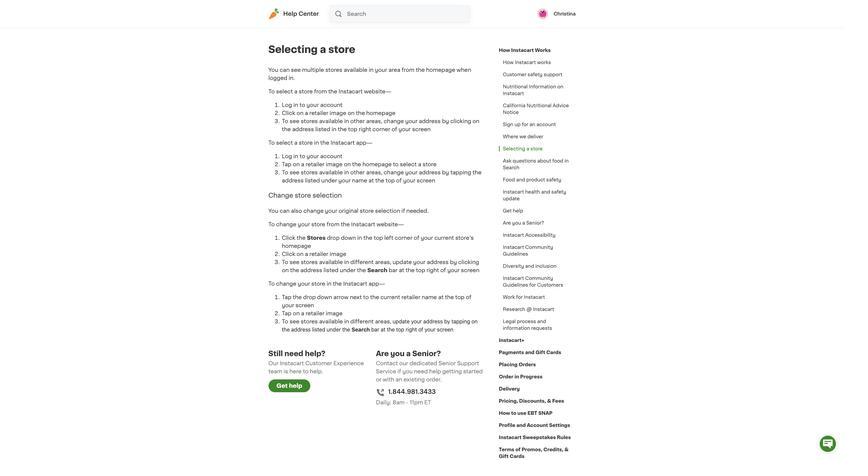 Task type: locate. For each thing, give the bounding box(es) containing it.
tap
[[282, 162, 292, 167], [282, 294, 292, 300], [282, 310, 292, 316]]

0 vertical spatial selecting a store
[[269, 45, 356, 54]]

0 vertical spatial right
[[359, 126, 372, 132]]

0 vertical spatial different
[[351, 259, 374, 265]]

bar down tap the drop down arrow next to the current retailer name at the top of your screen tap on a retailer image
[[372, 326, 380, 332]]

christina link
[[538, 8, 576, 19]]

1 vertical spatial selection
[[376, 208, 401, 213]]

credits,
[[544, 447, 564, 452]]

gift down terms
[[499, 454, 509, 459]]

and up the "requests"
[[538, 319, 547, 324]]

of inside log in to your account tap on a retailer image on the homepage to select a store to see stores available in other areas, change your address by tapping the address listed under your name at the top of your screen
[[397, 178, 402, 183]]

1 horizontal spatial need
[[414, 369, 428, 374]]

on inside update your address by clicking on the address listed under the
[[282, 267, 289, 273]]

get
[[503, 208, 512, 213], [277, 383, 288, 388]]

you up logged on the top left of page
[[269, 67, 279, 73]]

available down 'to select a store in the instacart app—'
[[319, 170, 343, 175]]

under up the to change your store in the instacart app—
[[340, 267, 356, 273]]

stores inside you can see multiple stores available in your area from the homepage when logged in.
[[326, 67, 343, 73]]

selection up you can also change your original store selection if needed.
[[313, 192, 342, 199]]

@
[[527, 307, 532, 312]]

from down you can also change your original store selection if needed.
[[327, 221, 340, 227]]

1 horizontal spatial if
[[402, 208, 405, 213]]

1 you from the top
[[269, 67, 279, 73]]

account down to select a store from the instacart website—
[[321, 102, 343, 108]]

are up contact
[[376, 350, 389, 357]]

0 vertical spatial &
[[548, 399, 552, 403]]

app— down log in to your account click on a retailer image on the homepage to see stores available in other areas, change your address by clicking on the address listed in the top right corner of your screen
[[356, 140, 373, 145]]

1 vertical spatial down
[[318, 294, 332, 300]]

2 horizontal spatial right
[[427, 267, 439, 273]]

how to use ebt snap link
[[499, 407, 553, 419]]

account for log in to your account tap on a retailer image on the homepage to select a store to see stores available in other areas, change your address by tapping the address listed under your name at the top of your screen
[[321, 153, 343, 159]]

safety inside instacart health and safety update
[[552, 190, 567, 194]]

a inside "link"
[[527, 146, 530, 151]]

0 vertical spatial bar
[[389, 267, 398, 273]]

2 other from the top
[[351, 170, 365, 175]]

to see stores available in different areas, up the to change your store in the instacart app—
[[282, 259, 393, 265]]

1 vertical spatial tapping
[[452, 318, 471, 324]]

how up profile
[[499, 411, 511, 416]]

search down "drop down in the top left corner of your current store's homepage"
[[368, 267, 388, 273]]

help down here
[[289, 383, 303, 388]]

account down 'to select a store in the instacart app—'
[[321, 153, 343, 159]]

selecting down where on the right
[[503, 146, 526, 151]]

1 tap from the top
[[282, 162, 292, 167]]

2 vertical spatial from
[[327, 221, 340, 227]]

community down accessibility
[[526, 245, 554, 250]]

research @ instacart link
[[499, 303, 559, 315]]

1 log from the top
[[282, 102, 292, 108]]

to see stores available in different areas, down arrow
[[282, 319, 393, 324]]

current inside "drop down in the top left corner of your current store's homepage"
[[435, 235, 454, 240]]

at
[[369, 178, 374, 183], [399, 267, 405, 273], [439, 294, 444, 300], [381, 326, 386, 332]]

1 vertical spatial community
[[526, 276, 554, 281]]

0 vertical spatial search
[[503, 165, 520, 170]]

log inside log in to your account click on a retailer image on the homepage to see stores available in other areas, change your address by clicking on the address listed in the top right corner of your screen
[[282, 102, 292, 108]]

under inside update your address by clicking on the address listed under the
[[340, 267, 356, 273]]

search bar at the top right of your screen
[[368, 267, 480, 273], [352, 326, 454, 332]]

update down tap the drop down arrow next to the current retailer name at the top of your screen tap on a retailer image
[[393, 318, 410, 324]]

2 vertical spatial right
[[406, 326, 417, 332]]

see inside log in to your account click on a retailer image on the homepage to see stores available in other areas, change your address by clicking on the address listed in the top right corner of your screen
[[290, 118, 300, 124]]

customer
[[503, 72, 527, 77], [306, 360, 332, 366]]

log inside log in to your account tap on a retailer image on the homepage to select a store to see stores available in other areas, change your address by tapping the address listed under your name at the top of your screen
[[282, 153, 292, 159]]

terms of promos, credits, & gift cards
[[499, 447, 569, 459]]

current up update your address by tapping on the address listed under the
[[381, 294, 401, 300]]

search bar at the top right of your screen for clicking
[[368, 267, 480, 273]]

you for are you a senior? contact our dedicated senior support service if you need help getting started or with an existing order.
[[391, 350, 405, 357]]

your inside update your address by clicking on the address listed under the
[[414, 259, 426, 265]]

change
[[269, 192, 293, 199]]

2 different from the top
[[351, 319, 374, 324]]

under inside update your address by tapping on the address listed under the
[[327, 326, 341, 332]]

homepage inside log in to your account click on a retailer image on the homepage to see stores available in other areas, change your address by clicking on the address listed in the top right corner of your screen
[[367, 110, 396, 116]]

selecting inside "link"
[[503, 146, 526, 151]]

1 other from the top
[[351, 118, 365, 124]]

cards down terms
[[510, 454, 525, 459]]

1 vertical spatial log
[[282, 153, 292, 159]]

1 vertical spatial search
[[368, 267, 388, 273]]

need
[[285, 350, 304, 357], [414, 369, 428, 374]]

select
[[276, 89, 293, 94], [276, 140, 293, 145], [400, 162, 417, 167]]

product
[[527, 177, 546, 182]]

you down "get help" link
[[513, 221, 522, 225]]

available up 'to select a store in the instacart app—'
[[319, 118, 343, 124]]

update down the left
[[393, 259, 412, 265]]

top inside tap the drop down arrow next to the current retailer name at the top of your screen tap on a retailer image
[[456, 294, 465, 300]]

and inside legal process and information requests
[[538, 319, 547, 324]]

1 horizontal spatial corner
[[395, 235, 413, 240]]

safety for and
[[552, 190, 567, 194]]

get up are you a senior? link
[[503, 208, 512, 213]]

selecting a store down the we
[[503, 146, 543, 151]]

0 vertical spatial search bar at the top right of your screen
[[368, 267, 480, 273]]

guidelines inside instacart community guidelines
[[503, 252, 529, 256]]

0 horizontal spatial senior?
[[413, 350, 441, 357]]

under down arrow
[[327, 326, 341, 332]]

need down dedicated
[[414, 369, 428, 374]]

you down our
[[403, 369, 413, 374]]

areas, inside log in to your account click on a retailer image on the homepage to see stores available in other areas, change your address by clicking on the address listed in the top right corner of your screen
[[367, 118, 383, 124]]

food and product safety
[[503, 177, 562, 182]]

1 horizontal spatial selecting a store
[[503, 146, 543, 151]]

ask
[[503, 159, 512, 163]]

update for tapping
[[393, 318, 410, 324]]

existing
[[404, 377, 425, 382]]

update up "get help" link
[[503, 196, 520, 201]]

0 horizontal spatial cards
[[510, 454, 525, 459]]

current left store's
[[435, 235, 454, 240]]

how for how instacart works
[[499, 48, 511, 53]]

account inside log in to your account tap on a retailer image on the homepage to select a store to see stores available in other areas, change your address by tapping the address listed under your name at the top of your screen
[[321, 153, 343, 159]]

started
[[464, 369, 483, 374]]

a inside tap the drop down arrow next to the current retailer name at the top of your screen tap on a retailer image
[[301, 310, 305, 316]]

1 horizontal spatial selecting
[[503, 146, 526, 151]]

can left also
[[280, 208, 290, 213]]

1 click from the top
[[282, 110, 296, 116]]

help inside are you a senior? contact our dedicated senior support service if you need help getting started or with an existing order.
[[430, 369, 441, 374]]

the inside you can see multiple stores available in your area from the homepage when logged in.
[[416, 67, 425, 73]]

in inside ask questions about food in search
[[565, 159, 569, 163]]

drop down to change your store from the instacart website—
[[327, 235, 340, 240]]

2 click from the top
[[282, 235, 296, 240]]

1 vertical spatial gift
[[499, 454, 509, 459]]

app—
[[356, 140, 373, 145], [369, 281, 386, 286]]

instacart health and safety update link
[[499, 186, 576, 205]]

listed inside update your address by clicking on the address listed under the
[[324, 267, 339, 273]]

are down "get help" link
[[503, 221, 511, 225]]

and up orders
[[526, 350, 535, 355]]

1 vertical spatial you
[[269, 208, 279, 213]]

how up how instacart works
[[499, 48, 511, 53]]

to
[[269, 89, 275, 94], [282, 118, 289, 124], [269, 140, 275, 145], [282, 170, 289, 175], [269, 221, 275, 227], [282, 259, 289, 265], [269, 281, 275, 286], [282, 319, 289, 324]]

other
[[351, 118, 365, 124], [351, 170, 365, 175]]

selection
[[313, 192, 342, 199], [376, 208, 401, 213]]

area
[[389, 67, 401, 73]]

safety up information
[[528, 72, 543, 77]]

2 vertical spatial update
[[393, 318, 410, 324]]

how inside "link"
[[499, 411, 511, 416]]

and down instacart community guidelines
[[526, 264, 535, 268]]

research
[[503, 307, 526, 312]]

different down tap the drop down arrow next to the current retailer name at the top of your screen tap on a retailer image
[[351, 319, 374, 324]]

0 vertical spatial app—
[[356, 140, 373, 145]]

how down how instacart works
[[503, 60, 514, 65]]

still need help? our instacart customer experience team is here to help.
[[269, 350, 364, 374]]

0 vertical spatial clicking
[[451, 118, 472, 124]]

11pm
[[410, 400, 423, 405]]

image down to select a store from the instacart website—
[[330, 110, 347, 116]]

update inside update your address by tapping on the address listed under the
[[393, 318, 410, 324]]

1 horizontal spatial gift
[[536, 350, 546, 355]]

see
[[291, 67, 301, 73], [290, 118, 300, 124], [290, 170, 300, 175], [290, 259, 300, 265], [290, 319, 300, 324]]

0 vertical spatial you
[[513, 221, 522, 225]]

instacart sweepstakes rules link
[[499, 431, 572, 444]]

drop down in the top left corner of your current store's homepage
[[282, 235, 474, 248]]

1 vertical spatial get help
[[277, 383, 303, 388]]

customer down how instacart works link
[[503, 72, 527, 77]]

help up are you a senior? link
[[513, 208, 524, 213]]

logged
[[269, 75, 288, 81]]

notice
[[503, 110, 519, 115]]

in inside you can see multiple stores available in your area from the homepage when logged in.
[[369, 67, 374, 73]]

legal process and information requests
[[503, 319, 553, 331]]

an inside are you a senior? contact our dedicated senior support service if you need help getting started or with an existing order.
[[396, 377, 403, 382]]

a inside log in to your account click on a retailer image on the homepage to see stores available in other areas, change your address by clicking on the address listed in the top right corner of your screen
[[305, 110, 308, 116]]

top
[[348, 126, 358, 132], [386, 178, 395, 183], [374, 235, 383, 240], [416, 267, 426, 273], [456, 294, 465, 300], [397, 326, 405, 332]]

you for are you a senior?
[[513, 221, 522, 225]]

to select a store from the instacart website—
[[269, 89, 392, 94]]

instacart inside instacart community guidelines for customers
[[503, 276, 525, 281]]

1 horizontal spatial bar
[[389, 267, 398, 273]]

0 vertical spatial nutritional
[[503, 84, 528, 89]]

by inside log in to your account click on a retailer image on the homepage to see stores available in other areas, change your address by clicking on the address listed in the top right corner of your screen
[[443, 118, 449, 124]]

support
[[458, 360, 480, 366]]

information
[[503, 326, 531, 331]]

for up work for instacart link
[[530, 283, 536, 287]]

2 log from the top
[[282, 153, 292, 159]]

bar
[[389, 267, 398, 273], [372, 326, 380, 332]]

can up logged on the top left of page
[[280, 67, 290, 73]]

help up 'order.'
[[430, 369, 441, 374]]

0 vertical spatial gift
[[536, 350, 546, 355]]

0 vertical spatial down
[[341, 235, 356, 240]]

in inside "drop down in the top left corner of your current store's homepage"
[[358, 235, 362, 240]]

nutritional down nutritional information on instacart 'link'
[[527, 103, 552, 108]]

tap inside log in to your account tap on a retailer image on the homepage to select a store to see stores available in other areas, change your address by tapping the address listed under your name at the top of your screen
[[282, 162, 292, 167]]

cards
[[547, 350, 562, 355], [510, 454, 525, 459]]

to inside still need help? our instacart customer experience team is here to help.
[[303, 369, 309, 374]]

california nutritional advice notice
[[503, 103, 569, 115]]

under up change store selection
[[322, 178, 337, 183]]

guidelines
[[503, 252, 529, 256], [503, 283, 529, 287]]

0 vertical spatial are
[[503, 221, 511, 225]]

different
[[351, 259, 374, 265], [351, 319, 374, 324]]

1 horizontal spatial help
[[430, 369, 441, 374]]

from right area
[[402, 67, 415, 73]]

2 community from the top
[[526, 276, 554, 281]]

available inside log in to your account tap on a retailer image on the homepage to select a store to see stores available in other areas, change your address by tapping the address listed under your name at the top of your screen
[[319, 170, 343, 175]]

stores up 'to select a store in the instacart app—'
[[301, 118, 318, 124]]

listed inside log in to your account tap on a retailer image on the homepage to select a store to see stores available in other areas, change your address by tapping the address listed under your name at the top of your screen
[[305, 178, 320, 183]]

0 horizontal spatial &
[[548, 399, 552, 403]]

1 can from the top
[[280, 67, 290, 73]]

need up here
[[285, 350, 304, 357]]

senior? inside are you a senior? contact our dedicated senior support service if you need help getting started or with an existing order.
[[413, 350, 441, 357]]

select inside log in to your account tap on a retailer image on the homepage to select a store to see stores available in other areas, change your address by tapping the address listed under your name at the top of your screen
[[400, 162, 417, 167]]

for right 'work'
[[517, 295, 523, 300]]

user avatar image
[[538, 8, 549, 19]]

senior? up accessibility
[[527, 221, 545, 225]]

from
[[402, 67, 415, 73], [314, 89, 327, 94], [327, 221, 340, 227]]

1 horizontal spatial &
[[565, 447, 569, 452]]

you up our
[[391, 350, 405, 357]]

1 horizontal spatial right
[[406, 326, 417, 332]]

for inside instacart community guidelines for customers
[[530, 283, 536, 287]]

1 vertical spatial guidelines
[[503, 283, 529, 287]]

you inside are you a senior? link
[[513, 221, 522, 225]]

1 horizontal spatial get
[[503, 208, 512, 213]]

get help up are you a senior? link
[[503, 208, 524, 213]]

listed up the to change your store in the instacart app—
[[324, 267, 339, 273]]

0 vertical spatial to see stores available in different areas,
[[282, 259, 393, 265]]

image down arrow
[[326, 310, 343, 316]]

click on a retailer image
[[282, 251, 347, 257]]

1 guidelines from the top
[[503, 252, 529, 256]]

0 vertical spatial for
[[522, 122, 529, 127]]

gift
[[536, 350, 546, 355], [499, 454, 509, 459]]

available up to select a store from the instacart website—
[[344, 67, 368, 73]]

right
[[359, 126, 372, 132], [427, 267, 439, 273], [406, 326, 417, 332]]

get down is
[[277, 383, 288, 388]]

senior? up dedicated
[[413, 350, 441, 357]]

a inside are you a senior? contact our dedicated senior support service if you need help getting started or with an existing order.
[[407, 350, 411, 357]]

to inside "link"
[[512, 411, 517, 416]]

app— for to select a store in the instacart app—
[[356, 140, 373, 145]]

help.
[[310, 369, 323, 374]]

change inside log in to your account click on a retailer image on the homepage to see stores available in other areas, change your address by clicking on the address listed in the top right corner of your screen
[[384, 118, 404, 124]]

0 horizontal spatial customer
[[306, 360, 332, 366]]

1 vertical spatial website—
[[377, 221, 405, 227]]

community up customers
[[526, 276, 554, 281]]

placing orders
[[499, 362, 536, 367]]

account up deliver
[[537, 122, 557, 127]]

available inside you can see multiple stores available in your area from the homepage when logged in.
[[344, 67, 368, 73]]

listed up help?
[[312, 326, 326, 332]]

selection up the left
[[376, 208, 401, 213]]

right for update your address by tapping on the address listed under the
[[406, 326, 417, 332]]

1 horizontal spatial drop
[[327, 235, 340, 240]]

click inside log in to your account click on a retailer image on the homepage to see stores available in other areas, change your address by clicking on the address listed in the top right corner of your screen
[[282, 110, 296, 116]]

0 horizontal spatial are
[[376, 350, 389, 357]]

health
[[526, 190, 541, 194]]

search down the ask
[[503, 165, 520, 170]]

under
[[322, 178, 337, 183], [340, 267, 356, 273], [327, 326, 341, 332]]

stores right 'multiple'
[[326, 67, 343, 73]]

1 vertical spatial account
[[537, 122, 557, 127]]

0 vertical spatial account
[[321, 102, 343, 108]]

an up deliver
[[530, 122, 536, 127]]

1 vertical spatial for
[[530, 283, 536, 287]]

0 vertical spatial click
[[282, 110, 296, 116]]

get inside get help button
[[277, 383, 288, 388]]

pricing, discounts, & fees
[[499, 399, 565, 403]]

available inside log in to your account click on a retailer image on the homepage to see stores available in other areas, change your address by clicking on the address listed in the top right corner of your screen
[[319, 118, 343, 124]]

delivery
[[499, 387, 520, 391]]

work for instacart link
[[499, 291, 550, 303]]

drop inside "drop down in the top left corner of your current store's homepage"
[[327, 235, 340, 240]]

safety for product
[[547, 177, 562, 182]]

community for instacart community guidelines for customers
[[526, 276, 554, 281]]

& left fees
[[548, 399, 552, 403]]

you inside you can see multiple stores available in your area from the homepage when logged in.
[[269, 67, 279, 73]]

how instacart works
[[503, 60, 552, 65]]

get help link
[[499, 205, 528, 217]]

how instacart works link
[[499, 44, 551, 56]]

1 vertical spatial different
[[351, 319, 374, 324]]

to inside log in to your account click on a retailer image on the homepage to see stores available in other areas, change your address by clicking on the address listed in the top right corner of your screen
[[282, 118, 289, 124]]

0 vertical spatial cards
[[547, 350, 562, 355]]

1 vertical spatial can
[[280, 208, 290, 213]]

customer safety support
[[503, 72, 563, 77]]

customer inside still need help? our instacart customer experience team is here to help.
[[306, 360, 332, 366]]

0 vertical spatial other
[[351, 118, 365, 124]]

pricing,
[[499, 399, 519, 403]]

store
[[329, 45, 356, 54], [299, 89, 313, 94], [299, 140, 313, 145], [531, 146, 543, 151], [423, 162, 437, 167], [295, 192, 311, 199], [360, 208, 374, 213], [312, 221, 326, 227], [312, 281, 326, 286]]

app— for to change your store in the instacart app—
[[369, 281, 386, 286]]

2 vertical spatial tap
[[282, 310, 292, 316]]

account inside log in to your account click on a retailer image on the homepage to see stores available in other areas, change your address by clicking on the address listed in the top right corner of your screen
[[321, 102, 343, 108]]

if left needed.
[[402, 208, 405, 213]]

2 you from the top
[[269, 208, 279, 213]]

1 vertical spatial selecting a store
[[503, 146, 543, 151]]

1 vertical spatial current
[[381, 294, 401, 300]]

2 vertical spatial you
[[403, 369, 413, 374]]

drop down the to change your store in the instacart app—
[[303, 294, 316, 300]]

help
[[284, 11, 297, 17]]

guidelines up diversity
[[503, 252, 529, 256]]

store inside "link"
[[531, 146, 543, 151]]

0 vertical spatial an
[[530, 122, 536, 127]]

0 horizontal spatial current
[[381, 294, 401, 300]]

1 vertical spatial bar
[[372, 326, 380, 332]]

selecting a store up 'multiple'
[[269, 45, 356, 54]]

requests
[[532, 326, 553, 331]]

1 horizontal spatial are
[[503, 221, 511, 225]]

you can also change your original store selection if needed.
[[269, 208, 429, 213]]

nutritional up california
[[503, 84, 528, 89]]

get help inside button
[[277, 383, 303, 388]]

image inside log in to your account click on a retailer image on the homepage to see stores available in other areas, change your address by clicking on the address listed in the top right corner of your screen
[[330, 110, 347, 116]]

and for inclusion
[[526, 264, 535, 268]]

0 horizontal spatial down
[[318, 294, 332, 300]]

2 vertical spatial under
[[327, 326, 341, 332]]

1 vertical spatial senior?
[[413, 350, 441, 357]]

update your address by clicking on the address listed under the
[[282, 259, 480, 273]]

for
[[522, 122, 529, 127], [530, 283, 536, 287], [517, 295, 523, 300]]

needed.
[[407, 208, 429, 213]]

down inside tap the drop down arrow next to the current retailer name at the top of your screen tap on a retailer image
[[318, 294, 332, 300]]

cards down the "requests"
[[547, 350, 562, 355]]

can
[[280, 67, 290, 73], [280, 208, 290, 213]]

from down 'multiple'
[[314, 89, 327, 94]]

see inside log in to your account tap on a retailer image on the homepage to select a store to see stores available in other areas, change your address by tapping the address listed under your name at the top of your screen
[[290, 170, 300, 175]]

3 click from the top
[[282, 251, 296, 257]]

gift up orders
[[536, 350, 546, 355]]

at inside log in to your account tap on a retailer image on the homepage to select a store to see stores available in other areas, change your address by tapping the address listed under your name at the top of your screen
[[369, 178, 374, 183]]

screen inside log in to your account tap on a retailer image on the homepage to select a store to see stores available in other areas, change your address by tapping the address listed under your name at the top of your screen
[[417, 178, 436, 183]]

selecting a store
[[269, 45, 356, 54], [503, 146, 543, 151]]

and for account
[[517, 423, 526, 428]]

1 vertical spatial need
[[414, 369, 428, 374]]

1 horizontal spatial down
[[341, 235, 356, 240]]

use
[[518, 411, 527, 416]]

senior? for are you a senior?
[[527, 221, 545, 225]]

select for to select a store in the instacart app—
[[276, 140, 293, 145]]

2 can from the top
[[280, 208, 290, 213]]

1 vertical spatial how
[[503, 60, 514, 65]]

2 vertical spatial click
[[282, 251, 296, 257]]

1.844.981.3433
[[388, 389, 436, 395]]

0 horizontal spatial corner
[[373, 126, 391, 132]]

and right food
[[517, 177, 526, 182]]

top inside "drop down in the top left corner of your current store's homepage"
[[374, 235, 383, 240]]

stores up help?
[[301, 319, 318, 324]]

1 vertical spatial search bar at the top right of your screen
[[352, 326, 454, 332]]

stores inside log in to your account click on a retailer image on the homepage to see stores available in other areas, change your address by clicking on the address listed in the top right corner of your screen
[[301, 118, 318, 124]]

food
[[503, 177, 516, 182]]

image down 'to select a store in the instacart app—'
[[326, 162, 343, 167]]

instacart inside instacart community guidelines
[[503, 245, 525, 250]]

bar down "drop down in the top left corner of your current store's homepage"
[[389, 267, 398, 273]]

retailer inside log in to your account tap on a retailer image on the homepage to select a store to see stores available in other areas, change your address by tapping the address listed under your name at the top of your screen
[[306, 162, 325, 167]]

0 vertical spatial corner
[[373, 126, 391, 132]]

tapping
[[451, 170, 472, 175], [452, 318, 471, 324]]

and for gift
[[526, 350, 535, 355]]

& down rules
[[565, 447, 569, 452]]

you down change
[[269, 208, 279, 213]]

0 vertical spatial get
[[503, 208, 512, 213]]

0 vertical spatial tap
[[282, 162, 292, 167]]

update inside update your address by clicking on the address listed under the
[[393, 259, 412, 265]]

search bar at the top right of your screen for tapping
[[352, 326, 454, 332]]

0 vertical spatial log
[[282, 102, 292, 108]]

image
[[330, 110, 347, 116], [326, 162, 343, 167], [330, 251, 347, 257], [326, 310, 343, 316]]

instacart inside instacart health and safety update
[[503, 190, 525, 194]]

1 vertical spatial &
[[565, 447, 569, 452]]

0 vertical spatial selecting
[[269, 45, 318, 54]]

0 horizontal spatial bar
[[372, 326, 380, 332]]

safety right product
[[547, 177, 562, 182]]

0 vertical spatial guidelines
[[503, 252, 529, 256]]

2 vertical spatial help
[[289, 383, 303, 388]]

instacart health and safety update
[[503, 190, 567, 201]]

0 vertical spatial select
[[276, 89, 293, 94]]

original
[[339, 208, 359, 213]]

rules
[[558, 435, 572, 440]]

website— up the left
[[377, 221, 405, 227]]

selecting up in.
[[269, 45, 318, 54]]

1 vertical spatial other
[[351, 170, 365, 175]]

2 horizontal spatial help
[[513, 208, 524, 213]]

&
[[548, 399, 552, 403], [565, 447, 569, 452]]

account
[[527, 423, 549, 428]]

1 vertical spatial an
[[396, 377, 403, 382]]

community for instacart community guidelines
[[526, 245, 554, 250]]

1 vertical spatial clicking
[[459, 259, 480, 265]]

instacart sweepstakes rules
[[499, 435, 572, 440]]

listed up change store selection
[[305, 178, 320, 183]]

address
[[419, 118, 441, 124], [292, 126, 314, 132], [419, 170, 441, 175], [282, 178, 304, 183], [427, 259, 449, 265], [301, 267, 323, 273], [424, 318, 443, 324], [291, 326, 311, 332]]

and inside instacart health and safety update
[[542, 190, 551, 194]]

service
[[376, 369, 397, 374]]

app— down update your address by clicking on the address listed under the
[[369, 281, 386, 286]]

available down click on a retailer image
[[319, 259, 343, 265]]

corner inside "drop down in the top left corner of your current store's homepage"
[[395, 235, 413, 240]]

1 vertical spatial to see stores available in different areas,
[[282, 319, 393, 324]]

and down use
[[517, 423, 526, 428]]

guidelines up 'work'
[[503, 283, 529, 287]]

nutritional inside california nutritional advice notice
[[527, 103, 552, 108]]

0 vertical spatial help
[[513, 208, 524, 213]]

to see stores available in different areas,
[[282, 259, 393, 265], [282, 319, 393, 324]]

1 vertical spatial drop
[[303, 294, 316, 300]]

0 horizontal spatial if
[[398, 369, 401, 374]]

customer up help.
[[306, 360, 332, 366]]

listed up 'to select a store in the instacart app—'
[[316, 126, 331, 132]]

available down arrow
[[319, 319, 343, 324]]

and
[[517, 177, 526, 182], [542, 190, 551, 194], [526, 264, 535, 268], [538, 319, 547, 324], [526, 350, 535, 355], [517, 423, 526, 428]]

safety right health
[[552, 190, 567, 194]]

0 vertical spatial drop
[[327, 235, 340, 240]]

for right up
[[522, 122, 529, 127]]

0 vertical spatial name
[[352, 178, 368, 183]]

name inside tap the drop down arrow next to the current retailer name at the top of your screen tap on a retailer image
[[422, 294, 437, 300]]

2 guidelines from the top
[[503, 283, 529, 287]]

image down to change your store from the instacart website—
[[330, 251, 347, 257]]

1 vertical spatial from
[[314, 89, 327, 94]]

1 community from the top
[[526, 245, 554, 250]]

0 vertical spatial current
[[435, 235, 454, 240]]

order.
[[427, 377, 442, 382]]

to change your store in the instacart app—
[[269, 281, 386, 286]]

website— down you can see multiple stores available in your area from the homepage when logged in.
[[364, 89, 392, 94]]

0 horizontal spatial help
[[289, 383, 303, 388]]

down down the to change your store in the instacart app—
[[318, 294, 332, 300]]



Task type: vqa. For each thing, say whether or not it's contained in the screenshot.
the corner to the right
yes



Task type: describe. For each thing, give the bounding box(es) containing it.
search inside ask questions about food in search
[[503, 165, 520, 170]]

click for click the stores
[[282, 235, 296, 240]]

can for also
[[280, 208, 290, 213]]

you for you can see multiple stores available in your area from the homepage when logged in.
[[269, 67, 279, 73]]

get inside "get help" link
[[503, 208, 512, 213]]

experience
[[334, 360, 364, 366]]

profile
[[499, 423, 516, 428]]

daily: 8am - 11pm et
[[376, 400, 432, 405]]

store inside log in to your account tap on a retailer image on the homepage to select a store to see stores available in other areas, change your address by tapping the address listed under your name at the top of your screen
[[423, 162, 437, 167]]

legal process and information requests link
[[499, 315, 576, 334]]

terms
[[499, 447, 515, 452]]

current inside tap the drop down arrow next to the current retailer name at the top of your screen tap on a retailer image
[[381, 294, 401, 300]]

your inside you can see multiple stores available in your area from the homepage when logged in.
[[375, 67, 388, 73]]

daily:
[[376, 400, 392, 405]]

progress
[[521, 374, 543, 379]]

we
[[520, 134, 527, 139]]

Search search field
[[347, 6, 470, 22]]

image inside log in to your account tap on a retailer image on the homepage to select a store to see stores available in other areas, change your address by tapping the address listed under your name at the top of your screen
[[326, 162, 343, 167]]

help?
[[305, 350, 326, 357]]

information
[[529, 84, 557, 89]]

senior
[[439, 360, 456, 366]]

guidelines for instacart community guidelines for customers
[[503, 283, 529, 287]]

tapping inside log in to your account tap on a retailer image on the homepage to select a store to see stores available in other areas, change your address by tapping the address listed under your name at the top of your screen
[[451, 170, 472, 175]]

to inside tap the drop down arrow next to the current retailer name at the top of your screen tap on a retailer image
[[364, 294, 369, 300]]

ask questions about food in search
[[503, 159, 569, 170]]

diversity and inclusion
[[503, 264, 557, 268]]

instacart image
[[269, 8, 279, 19]]

1 horizontal spatial customer
[[503, 72, 527, 77]]

or
[[376, 377, 382, 382]]

here
[[290, 369, 302, 374]]

from for to change your store from the instacart website—
[[327, 221, 340, 227]]

log for log in to your account tap on a retailer image on the homepage to select a store to see stores available in other areas, change your address by tapping the address listed under your name at the top of your screen
[[282, 153, 292, 159]]

by inside update your address by tapping on the address listed under the
[[445, 318, 451, 324]]

retailer inside log in to your account click on a retailer image on the homepage to see stores available in other areas, change your address by clicking on the address listed in the top right corner of your screen
[[310, 110, 329, 116]]

instacart inside still need help? our instacart customer experience team is here to help.
[[280, 360, 304, 366]]

on inside nutritional information on instacart
[[558, 84, 564, 89]]

search for clicking
[[368, 267, 388, 273]]

other inside log in to your account tap on a retailer image on the homepage to select a store to see stores available in other areas, change your address by tapping the address listed under your name at the top of your screen
[[351, 170, 365, 175]]

update inside instacart health and safety update
[[503, 196, 520, 201]]

placing orders link
[[499, 359, 536, 371]]

works
[[538, 60, 552, 65]]

0 vertical spatial selection
[[313, 192, 342, 199]]

1 to see stores available in different areas, from the top
[[282, 259, 393, 265]]

customers
[[538, 283, 564, 287]]

senior? for are you a senior? contact our dedicated senior support service if you need help getting started or with an existing order.
[[413, 350, 441, 357]]

of inside terms of promos, credits, & gift cards
[[516, 447, 521, 452]]

work
[[503, 295, 515, 300]]

to inside log in to your account tap on a retailer image on the homepage to select a store to see stores available in other areas, change your address by tapping the address listed under your name at the top of your screen
[[282, 170, 289, 175]]

stores inside log in to your account tap on a retailer image on the homepage to select a store to see stores available in other areas, change your address by tapping the address listed under your name at the top of your screen
[[301, 170, 318, 175]]

instacart community guidelines for customers link
[[499, 272, 576, 291]]

california nutritional advice notice link
[[499, 100, 576, 118]]

pricing, discounts, & fees link
[[499, 395, 565, 407]]

of inside tap the drop down arrow next to the current retailer name at the top of your screen tap on a retailer image
[[466, 294, 472, 300]]

drop inside tap the drop down arrow next to the current retailer name at the top of your screen tap on a retailer image
[[303, 294, 316, 300]]

need inside still need help? our instacart customer experience team is here to help.
[[285, 350, 304, 357]]

homepage inside you can see multiple stores available in your area from the homepage when logged in.
[[427, 67, 456, 73]]

on inside update your address by tapping on the address listed under the
[[472, 318, 478, 324]]

are for are you a senior? contact our dedicated senior support service if you need help getting started or with an existing order.
[[376, 350, 389, 357]]

research @ instacart
[[503, 307, 555, 312]]

search for tapping
[[352, 326, 370, 332]]

instacart inside nutritional information on instacart
[[503, 91, 525, 96]]

from for to select a store from the instacart website—
[[314, 89, 327, 94]]

on inside tap the drop down arrow next to the current retailer name at the top of your screen tap on a retailer image
[[293, 310, 300, 316]]

2 vertical spatial for
[[517, 295, 523, 300]]

name inside log in to your account tap on a retailer image on the homepage to select a store to see stores available in other areas, change your address by tapping the address listed under your name at the top of your screen
[[352, 178, 368, 183]]

of inside log in to your account click on a retailer image on the homepage to see stores available in other areas, change your address by clicking on the address listed in the top right corner of your screen
[[392, 126, 398, 132]]

inclusion
[[536, 264, 557, 268]]

where
[[503, 134, 519, 139]]

your inside update your address by tapping on the address listed under the
[[412, 318, 422, 324]]

the inside "drop down in the top left corner of your current store's homepage"
[[364, 235, 373, 240]]

select for to select a store from the instacart website—
[[276, 89, 293, 94]]

payments and gift cards
[[499, 350, 562, 355]]

log for log in to your account click on a retailer image on the homepage to see stores available in other areas, change your address by clicking on the address listed in the top right corner of your screen
[[282, 102, 292, 108]]

dedicated
[[410, 360, 438, 366]]

click for click on a retailer image
[[282, 251, 296, 257]]

stores
[[307, 235, 326, 240]]

website— for to select a store from the instacart website—
[[364, 89, 392, 94]]

bar for tapping
[[372, 326, 380, 332]]

& inside terms of promos, credits, & gift cards
[[565, 447, 569, 452]]

bar for clicking
[[389, 267, 398, 273]]

listed inside log in to your account click on a retailer image on the homepage to see stores available in other areas, change your address by clicking on the address listed in the top right corner of your screen
[[316, 126, 331, 132]]

1 different from the top
[[351, 259, 374, 265]]

update your address by tapping on the address listed under the
[[282, 318, 478, 332]]

nutritional information on instacart link
[[499, 81, 576, 100]]

under for update your address by clicking on the address listed under the
[[340, 267, 356, 273]]

0 horizontal spatial selecting a store
[[269, 45, 356, 54]]

works
[[536, 48, 551, 53]]

and for product
[[517, 177, 526, 182]]

screen inside log in to your account click on a retailer image on the homepage to see stores available in other areas, change your address by clicking on the address listed in the top right corner of your screen
[[413, 126, 431, 132]]

where we deliver link
[[499, 131, 548, 143]]

change inside log in to your account tap on a retailer image on the homepage to select a store to see stores available in other areas, change your address by tapping the address listed under your name at the top of your screen
[[384, 170, 404, 175]]

center
[[299, 11, 319, 17]]

are for are you a senior?
[[503, 221, 511, 225]]

your inside tap the drop down arrow next to the current retailer name at the top of your screen tap on a retailer image
[[282, 302, 294, 308]]

right inside log in to your account click on a retailer image on the homepage to see stores available in other areas, change your address by clicking on the address listed in the top right corner of your screen
[[359, 126, 372, 132]]

3 tap from the top
[[282, 310, 292, 316]]

by inside update your address by clicking on the address listed under the
[[450, 259, 457, 265]]

click the stores
[[282, 235, 326, 240]]

order
[[499, 374, 514, 379]]

can for see
[[280, 67, 290, 73]]

account for log in to your account click on a retailer image on the homepage to see stores available in other areas, change your address by clicking on the address listed in the top right corner of your screen
[[321, 102, 343, 108]]

stores down click on a retailer image
[[301, 259, 318, 265]]

delivery link
[[499, 383, 520, 395]]

diversity and inclusion link
[[499, 260, 561, 272]]

you for you can also change your original store selection if needed.
[[269, 208, 279, 213]]

questions
[[513, 159, 537, 163]]

guidelines for instacart community guidelines
[[503, 252, 529, 256]]

clicking inside log in to your account click on a retailer image on the homepage to see stores available in other areas, change your address by clicking on the address listed in the top right corner of your screen
[[451, 118, 472, 124]]

1 horizontal spatial cards
[[547, 350, 562, 355]]

under for update your address by tapping on the address listed under the
[[327, 326, 341, 332]]

8am
[[393, 400, 405, 405]]

instacart accessibility
[[503, 233, 556, 237]]

sign up for an account link
[[499, 118, 561, 131]]

update for clicking
[[393, 259, 412, 265]]

to select a store in the instacart app—
[[269, 140, 373, 145]]

homepage inside log in to your account tap on a retailer image on the homepage to select a store to see stores available in other areas, change your address by tapping the address listed under your name at the top of your screen
[[363, 162, 392, 167]]

log in to your account tap on a retailer image on the homepage to select a store to see stores available in other areas, change your address by tapping the address listed under your name at the top of your screen
[[282, 153, 482, 183]]

corner inside log in to your account click on a retailer image on the homepage to see stores available in other areas, change your address by clicking on the address listed in the top right corner of your screen
[[373, 126, 391, 132]]

how to use ebt snap
[[499, 411, 553, 416]]

promos,
[[522, 447, 543, 452]]

still
[[269, 350, 283, 357]]

top inside log in to your account click on a retailer image on the homepage to see stores available in other areas, change your address by clicking on the address listed in the top right corner of your screen
[[348, 126, 358, 132]]

arrow
[[334, 294, 349, 300]]

sign
[[503, 122, 514, 127]]

from inside you can see multiple stores available in your area from the homepage when logged in.
[[402, 67, 415, 73]]

by inside log in to your account tap on a retailer image on the homepage to select a store to see stores available in other areas, change your address by tapping the address listed under your name at the top of your screen
[[443, 170, 449, 175]]

website— for to change your store from the instacart website—
[[377, 221, 405, 227]]

about
[[538, 159, 552, 163]]

ebt
[[528, 411, 538, 416]]

where we deliver
[[503, 134, 544, 139]]

in.
[[289, 75, 295, 81]]

cards inside terms of promos, credits, & gift cards
[[510, 454, 525, 459]]

0 vertical spatial get help
[[503, 208, 524, 213]]

team
[[269, 369, 283, 374]]

snap
[[539, 411, 553, 416]]

help center link
[[269, 8, 319, 19]]

gift inside terms of promos, credits, & gift cards
[[499, 454, 509, 459]]

payments and gift cards link
[[499, 346, 562, 359]]

instacart community guidelines link
[[499, 241, 576, 260]]

are you a senior? link
[[499, 217, 549, 229]]

store's
[[456, 235, 474, 240]]

nutritional information on instacart
[[503, 84, 564, 96]]

of inside "drop down in the top left corner of your current store's homepage"
[[414, 235, 420, 240]]

screen inside tap the drop down arrow next to the current retailer name at the top of your screen tap on a retailer image
[[296, 302, 314, 308]]

how for how instacart works
[[503, 60, 514, 65]]

2 to see stores available in different areas, from the top
[[282, 319, 393, 324]]

1 horizontal spatial an
[[530, 122, 536, 127]]

sweepstakes
[[523, 435, 556, 440]]

see inside you can see multiple stores available in your area from the homepage when logged in.
[[291, 67, 301, 73]]

ask questions about food in search link
[[499, 155, 576, 174]]

areas, inside log in to your account tap on a retailer image on the homepage to select a store to see stores available in other areas, change your address by tapping the address listed under your name at the top of your screen
[[367, 170, 383, 175]]

selecting a store inside "link"
[[503, 146, 543, 151]]

our
[[400, 360, 409, 366]]

need inside are you a senior? contact our dedicated senior support service if you need help getting started or with an existing order.
[[414, 369, 428, 374]]

how instacart works
[[499, 48, 551, 53]]

2 tap from the top
[[282, 294, 292, 300]]

if inside are you a senior? contact our dedicated senior support service if you need help getting started or with an existing order.
[[398, 369, 401, 374]]

top inside log in to your account tap on a retailer image on the homepage to select a store to see stores available in other areas, change your address by tapping the address listed under your name at the top of your screen
[[386, 178, 395, 183]]

nutritional inside nutritional information on instacart
[[503, 84, 528, 89]]

instacart community guidelines
[[503, 245, 554, 256]]

1 horizontal spatial selection
[[376, 208, 401, 213]]

at inside tap the drop down arrow next to the current retailer name at the top of your screen tap on a retailer image
[[439, 294, 444, 300]]

right for update your address by clicking on the address listed under the
[[427, 267, 439, 273]]

gift inside payments and gift cards link
[[536, 350, 546, 355]]

image inside tap the drop down arrow next to the current retailer name at the top of your screen tap on a retailer image
[[326, 310, 343, 316]]

your inside "drop down in the top left corner of your current store's homepage"
[[421, 235, 433, 240]]

account for sign up for an account
[[537, 122, 557, 127]]

0 vertical spatial safety
[[528, 72, 543, 77]]

down inside "drop down in the top left corner of your current store's homepage"
[[341, 235, 356, 240]]

also
[[291, 208, 302, 213]]

to inside log in to your account click on a retailer image on the homepage to see stores available in other areas, change your address by clicking on the address listed in the top right corner of your screen
[[300, 102, 306, 108]]

instacart community guidelines for customers
[[503, 276, 564, 287]]

under inside log in to your account tap on a retailer image on the homepage to select a store to see stores available in other areas, change your address by tapping the address listed under your name at the top of your screen
[[322, 178, 337, 183]]

help inside button
[[289, 383, 303, 388]]

fees
[[553, 399, 565, 403]]

instacart+
[[499, 338, 525, 343]]

when
[[457, 67, 472, 73]]

order in progress
[[499, 374, 543, 379]]

help center
[[284, 11, 319, 17]]

log in to your account click on a retailer image on the homepage to see stores available in other areas, change your address by clicking on the address listed in the top right corner of your screen
[[282, 102, 480, 132]]

our
[[269, 360, 279, 366]]

how for how to use ebt snap
[[499, 411, 511, 416]]

homepage inside "drop down in the top left corner of your current store's homepage"
[[282, 243, 311, 248]]



